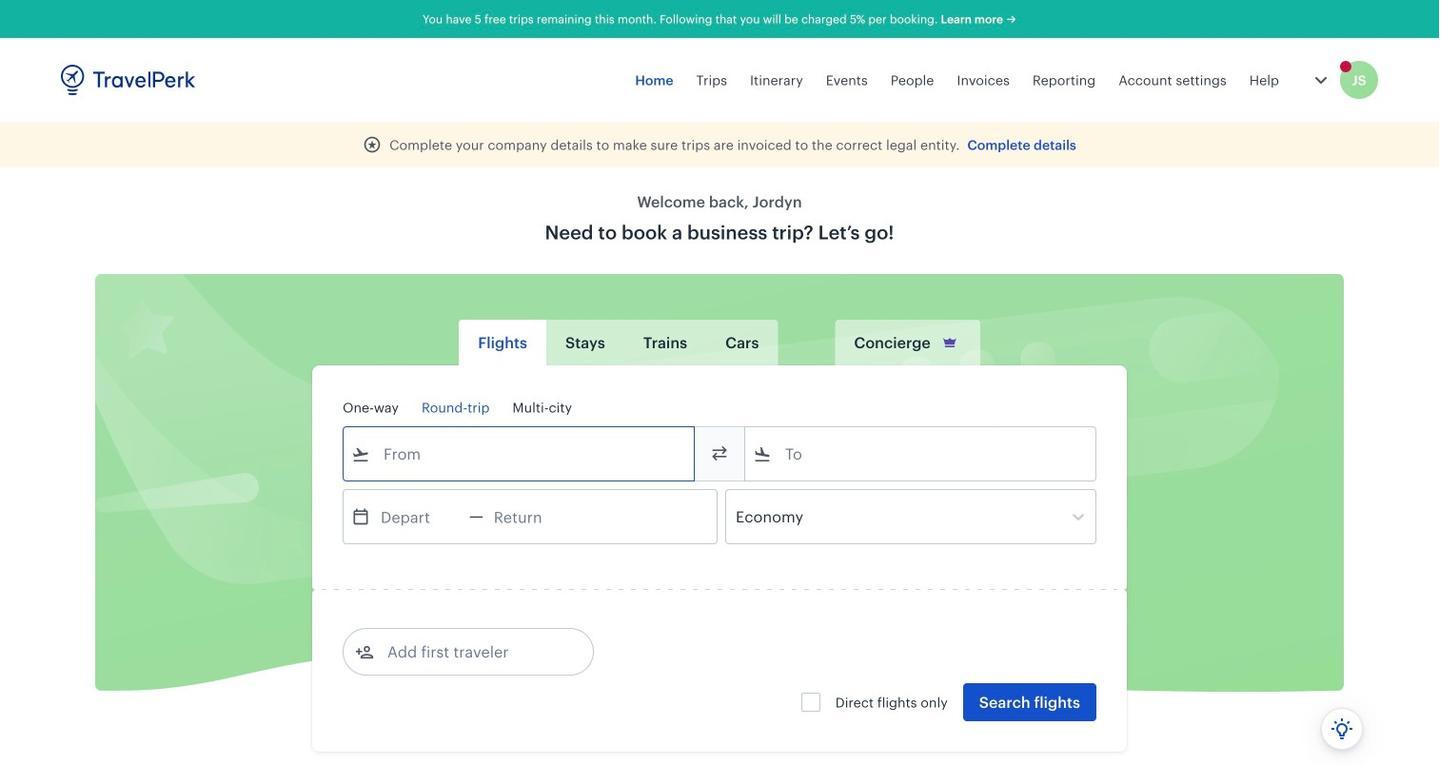 Task type: locate. For each thing, give the bounding box(es) containing it.
To search field
[[772, 439, 1071, 469]]

Depart text field
[[370, 490, 469, 544]]



Task type: describe. For each thing, give the bounding box(es) containing it.
Return text field
[[483, 490, 582, 544]]

Add first traveler search field
[[374, 637, 572, 667]]

From search field
[[370, 439, 669, 469]]



